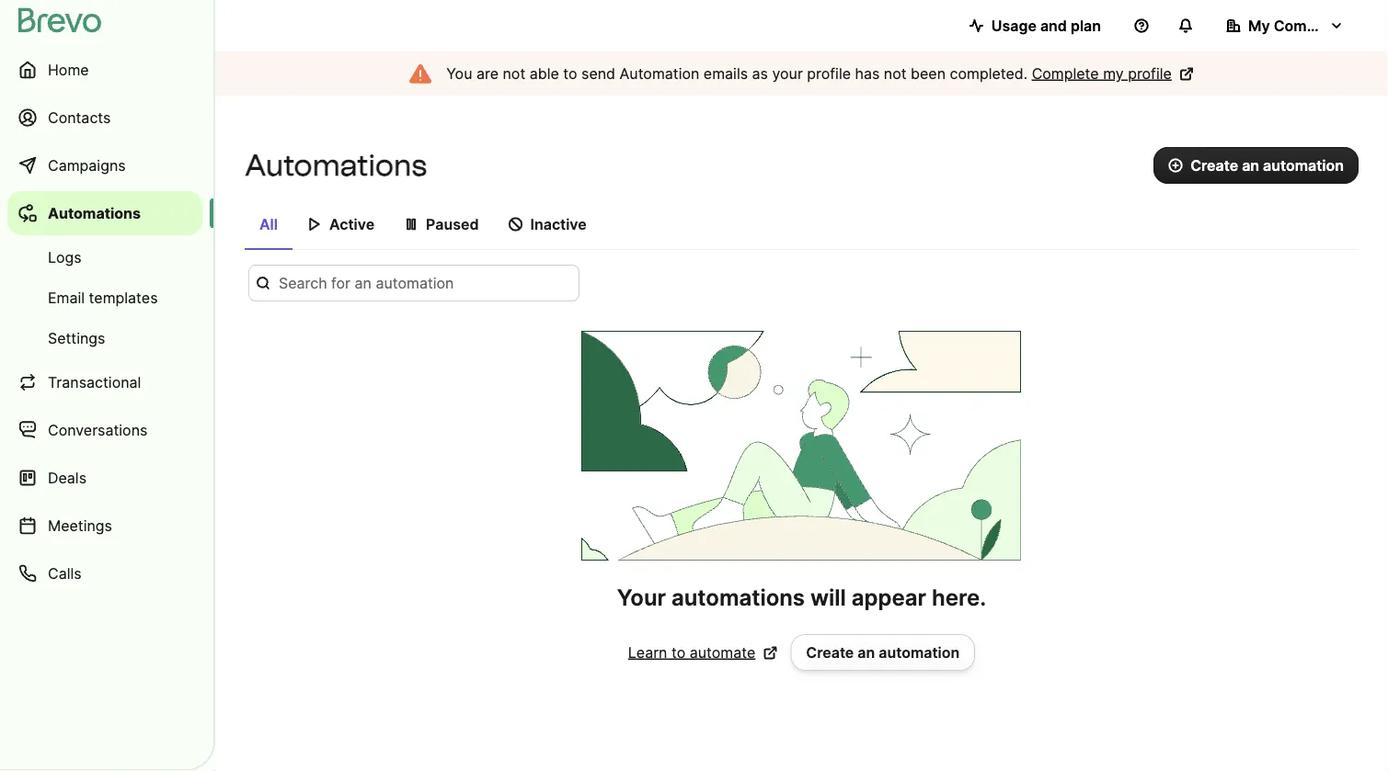 Task type: describe. For each thing, give the bounding box(es) containing it.
email
[[48, 289, 85, 307]]

learn to automate
[[628, 644, 756, 662]]

conversations link
[[7, 408, 202, 453]]

inactive
[[530, 215, 587, 233]]

paused
[[426, 215, 479, 233]]

your automations will appear here.
[[617, 584, 986, 611]]

send
[[581, 64, 615, 82]]

plan
[[1071, 17, 1101, 34]]

to inside tab panel
[[671, 644, 686, 662]]

1 profile from the left
[[807, 64, 851, 82]]

all
[[259, 215, 278, 233]]

calls
[[48, 565, 82, 583]]

are
[[476, 64, 499, 82]]

home link
[[7, 48, 202, 92]]

dxrbf image for inactive
[[508, 217, 523, 232]]

meetings
[[48, 517, 112, 535]]

learn
[[628, 644, 667, 662]]

0 vertical spatial create an automation
[[1190, 156, 1344, 174]]

conversations
[[48, 421, 148, 439]]

you
[[446, 64, 472, 82]]

0 horizontal spatial automations
[[48, 204, 141, 222]]

1 horizontal spatial automations
[[245, 148, 427, 183]]

my
[[1103, 64, 1124, 82]]

automations link
[[7, 191, 202, 235]]

dxrbf image for active
[[307, 217, 322, 232]]

0 vertical spatial to
[[563, 64, 577, 82]]

learn to automate link
[[628, 642, 778, 664]]

my
[[1248, 17, 1270, 34]]

home
[[48, 61, 89, 79]]

usage and plan button
[[955, 7, 1116, 44]]

your
[[617, 584, 666, 611]]

campaigns
[[48, 156, 126, 174]]

settings
[[48, 329, 105, 347]]

contacts link
[[7, 96, 202, 140]]

an for the create an automation button inside your automations will appear here. tab panel
[[858, 644, 875, 662]]

logs link
[[7, 239, 202, 276]]

deals
[[48, 469, 86, 487]]

meetings link
[[7, 504, 202, 548]]

completed.
[[950, 64, 1028, 82]]

all link
[[245, 206, 292, 250]]

campaigns link
[[7, 143, 202, 188]]

appear
[[852, 584, 926, 611]]

create an automation inside your automations will appear here. tab panel
[[806, 644, 960, 662]]

automation inside tab panel
[[879, 644, 960, 662]]



Task type: vqa. For each thing, say whether or not it's contained in the screenshot.
leftmost "an"
yes



Task type: locate. For each thing, give the bounding box(es) containing it.
dxrbf image left paused
[[404, 217, 419, 232]]

1 vertical spatial create
[[806, 644, 854, 662]]

templates
[[89, 289, 158, 307]]

1 horizontal spatial an
[[1242, 156, 1259, 174]]

dxrbf image
[[307, 217, 322, 232], [404, 217, 419, 232], [508, 217, 523, 232]]

company
[[1274, 17, 1342, 34]]

create for the top the create an automation button
[[1190, 156, 1238, 174]]

tab list
[[245, 206, 1359, 250]]

logs
[[48, 248, 82, 266]]

create inside your automations will appear here. tab panel
[[806, 644, 854, 662]]

profile
[[807, 64, 851, 82], [1128, 64, 1172, 82]]

automations up logs link
[[48, 204, 141, 222]]

an for the top the create an automation button
[[1242, 156, 1259, 174]]

1 horizontal spatial create an automation button
[[1154, 147, 1359, 184]]

will
[[810, 584, 846, 611]]

dxrbf image inside active link
[[307, 217, 322, 232]]

your automations will appear here. tab panel
[[245, 265, 1359, 672]]

automation
[[620, 64, 699, 82]]

dxrbf image for paused
[[404, 217, 419, 232]]

0 horizontal spatial an
[[858, 644, 875, 662]]

create for the create an automation button inside your automations will appear here. tab panel
[[806, 644, 854, 662]]

complete my profile link
[[1032, 63, 1194, 85]]

emails
[[704, 64, 748, 82]]

dxrbf image left inactive
[[508, 217, 523, 232]]

your
[[772, 64, 803, 82]]

complete my profile
[[1032, 64, 1172, 82]]

2 profile from the left
[[1128, 64, 1172, 82]]

0 vertical spatial create an automation button
[[1154, 147, 1359, 184]]

1 horizontal spatial profile
[[1128, 64, 1172, 82]]

not right 'are'
[[503, 64, 525, 82]]

and
[[1040, 17, 1067, 34]]

email templates link
[[7, 280, 202, 316]]

0 horizontal spatial create
[[806, 644, 854, 662]]

0 horizontal spatial create an automation
[[806, 644, 960, 662]]

automations
[[245, 148, 427, 183], [48, 204, 141, 222]]

3 dxrbf image from the left
[[508, 217, 523, 232]]

2 dxrbf image from the left
[[404, 217, 419, 232]]

1 horizontal spatial not
[[884, 64, 907, 82]]

1 vertical spatial create an automation button
[[790, 635, 975, 672]]

1 dxrbf image from the left
[[307, 217, 322, 232]]

2 horizontal spatial dxrbf image
[[508, 217, 523, 232]]

tab list containing all
[[245, 206, 1359, 250]]

1 horizontal spatial create
[[1190, 156, 1238, 174]]

0 horizontal spatial not
[[503, 64, 525, 82]]

usage
[[991, 17, 1037, 34]]

0 horizontal spatial profile
[[807, 64, 851, 82]]

1 horizontal spatial create an automation
[[1190, 156, 1344, 174]]

active
[[329, 215, 374, 233]]

not
[[503, 64, 525, 82], [884, 64, 907, 82]]

automations
[[671, 584, 805, 611]]

contacts
[[48, 109, 111, 126]]

inactive link
[[494, 206, 601, 248]]

0 vertical spatial automation
[[1263, 156, 1344, 174]]

create an automation
[[1190, 156, 1344, 174], [806, 644, 960, 662]]

create
[[1190, 156, 1238, 174], [806, 644, 854, 662]]

0 vertical spatial create
[[1190, 156, 1238, 174]]

transactional
[[48, 373, 141, 391]]

create an automation button
[[1154, 147, 1359, 184], [790, 635, 975, 672]]

automations up the active
[[245, 148, 427, 183]]

deals link
[[7, 456, 202, 500]]

create an automation button inside your automations will appear here. tab panel
[[790, 635, 975, 672]]

1 vertical spatial to
[[671, 644, 686, 662]]

1 horizontal spatial dxrbf image
[[404, 217, 419, 232]]

0 horizontal spatial dxrbf image
[[307, 217, 322, 232]]

profile inside "link"
[[1128, 64, 1172, 82]]

calls link
[[7, 552, 202, 596]]

email templates
[[48, 289, 158, 307]]

1 vertical spatial an
[[858, 644, 875, 662]]

1 vertical spatial automations
[[48, 204, 141, 222]]

1 not from the left
[[503, 64, 525, 82]]

automation
[[1263, 156, 1344, 174], [879, 644, 960, 662]]

an inside your automations will appear here. tab panel
[[858, 644, 875, 662]]

transactional link
[[7, 361, 202, 405]]

profile left the has
[[807, 64, 851, 82]]

automate
[[690, 644, 756, 662]]

0 horizontal spatial automation
[[879, 644, 960, 662]]

settings link
[[7, 320, 202, 357]]

complete
[[1032, 64, 1099, 82]]

1 vertical spatial automation
[[879, 644, 960, 662]]

0 horizontal spatial to
[[563, 64, 577, 82]]

been
[[911, 64, 946, 82]]

you are not able to send automation emails as your profile has not been completed.
[[446, 64, 1032, 82]]

paused link
[[389, 206, 494, 248]]

dxrbf image inside "paused" link
[[404, 217, 419, 232]]

my company button
[[1211, 7, 1359, 44]]

not right the has
[[884, 64, 907, 82]]

has
[[855, 64, 880, 82]]

1 horizontal spatial automation
[[1263, 156, 1344, 174]]

active link
[[292, 206, 389, 248]]

here.
[[932, 584, 986, 611]]

dxrbf image inside inactive "link"
[[508, 217, 523, 232]]

able
[[530, 64, 559, 82]]

to
[[563, 64, 577, 82], [671, 644, 686, 662]]

as
[[752, 64, 768, 82]]

0 vertical spatial automations
[[245, 148, 427, 183]]

0 horizontal spatial create an automation button
[[790, 635, 975, 672]]

workflow-list-search-input search field
[[248, 265, 580, 302]]

profile right my
[[1128, 64, 1172, 82]]

2 not from the left
[[884, 64, 907, 82]]

to right learn
[[671, 644, 686, 662]]

to right able
[[563, 64, 577, 82]]

dxrbf image left the active
[[307, 217, 322, 232]]

0 vertical spatial an
[[1242, 156, 1259, 174]]

1 horizontal spatial to
[[671, 644, 686, 662]]

my company
[[1248, 17, 1342, 34]]

1 vertical spatial create an automation
[[806, 644, 960, 662]]

an
[[1242, 156, 1259, 174], [858, 644, 875, 662]]

usage and plan
[[991, 17, 1101, 34]]



